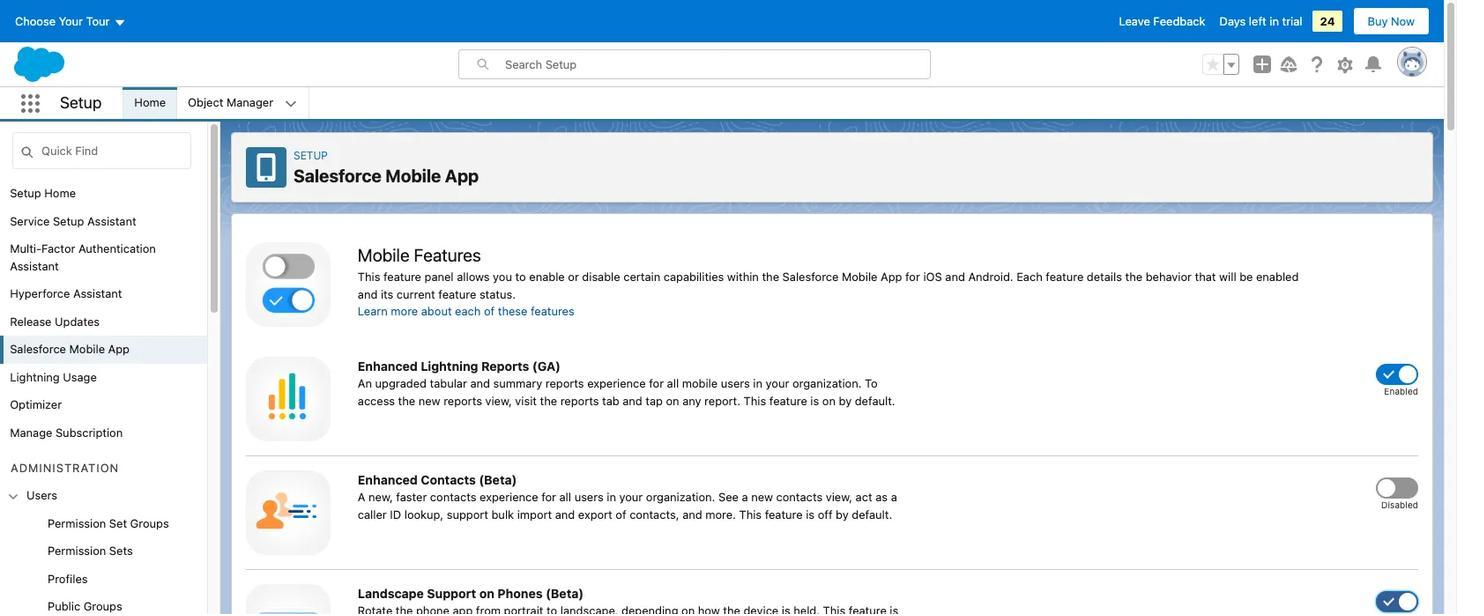 Task type: describe. For each thing, give the bounding box(es) containing it.
buy now
[[1368, 14, 1415, 28]]

updates
[[55, 314, 100, 328]]

behavior
[[1146, 270, 1192, 284]]

feature inside enhanced lightning reports (ga) an upgraded tabular and summary reports experience for all mobile users in your organization. to access the new reports view, visit the reports tab and tap on any report. this feature is on by default.
[[770, 394, 807, 408]]

for inside enhanced lightning reports (ga) an upgraded tabular and summary reports experience for all mobile users in your organization. to access the new reports view, visit the reports tab and tap on any report. this feature is on by default.
[[649, 376, 664, 391]]

object manager link
[[177, 87, 284, 119]]

id
[[390, 507, 401, 521]]

summary
[[493, 376, 542, 391]]

certain
[[624, 270, 661, 284]]

hyperforce
[[10, 287, 70, 301]]

set
[[109, 516, 127, 531]]

mobile left ios
[[842, 270, 878, 284]]

users link
[[26, 488, 57, 505]]

salesforce mobile app link
[[10, 341, 130, 358]]

(beta) inside enhanced contacts (beta) a new, faster contacts experience for all users in your organization. see a new contacts view, act as a caller id lookup, support bulk import and export of contacts, and more. this feature is off by default.
[[479, 473, 517, 488]]

setup tree tree
[[0, 180, 207, 614]]

buy
[[1368, 14, 1388, 28]]

and left more.
[[683, 507, 702, 521]]

organization. inside enhanced lightning reports (ga) an upgraded tabular and summary reports experience for all mobile users in your organization. to access the new reports view, visit the reports tab and tap on any report. this feature is on by default.
[[793, 376, 862, 391]]

experience inside enhanced contacts (beta) a new, faster contacts experience for all users in your organization. see a new contacts view, act as a caller id lookup, support bulk import and export of contacts, and more. this feature is off by default.
[[480, 490, 538, 504]]

enhanced for enhanced lightning reports (ga)
[[358, 359, 418, 374]]

the right details
[[1125, 270, 1143, 284]]

manage
[[10, 425, 52, 439]]

choose
[[15, 14, 56, 28]]

enhanced contacts (beta) a new, faster contacts experience for all users in your organization. see a new contacts view, act as a caller id lookup, support bulk import and export of contacts, and more. this feature is off by default.
[[358, 473, 897, 521]]

as
[[876, 490, 888, 504]]

of inside mobile features this feature panel allows you to enable or disable certain capabilities within the salesforce mobile app for ios and android. each feature details the behavior that will be enabled and its current feature status. learn more about each of these features
[[484, 304, 495, 318]]

or
[[568, 270, 579, 284]]

support
[[427, 586, 476, 601]]

profiles link
[[48, 571, 88, 588]]

enabled
[[1256, 270, 1299, 284]]

left
[[1249, 14, 1267, 28]]

allows
[[457, 270, 490, 284]]

users inside enhanced contacts (beta) a new, faster contacts experience for all users in your organization. see a new contacts view, act as a caller id lookup, support bulk import and export of contacts, and more. this feature is off by default.
[[575, 490, 604, 504]]

feedback
[[1154, 14, 1206, 28]]

mobile
[[682, 376, 718, 391]]

multi-factor authentication assistant
[[10, 242, 156, 273]]

profiles
[[48, 572, 88, 586]]

leave feedback
[[1119, 14, 1206, 28]]

optimizer link
[[10, 397, 62, 414]]

status.
[[480, 287, 516, 301]]

default. inside enhanced contacts (beta) a new, faster contacts experience for all users in your organization. see a new contacts view, act as a caller id lookup, support bulk import and export of contacts, and more. this feature is off by default.
[[852, 507, 892, 521]]

object
[[188, 95, 223, 110]]

export
[[578, 507, 613, 521]]

service
[[10, 214, 50, 228]]

disable
[[582, 270, 620, 284]]

0 vertical spatial groups
[[130, 516, 169, 531]]

reports
[[481, 359, 529, 374]]

features
[[531, 304, 575, 318]]

lightning inside enhanced lightning reports (ga) an upgraded tabular and summary reports experience for all mobile users in your organization. to access the new reports view, visit the reports tab and tap on any report. this feature is on by default.
[[421, 359, 478, 374]]

is inside enhanced contacts (beta) a new, faster contacts experience for all users in your organization. see a new contacts view, act as a caller id lookup, support bulk import and export of contacts, and more. this feature is off by default.
[[806, 507, 815, 521]]

disabled
[[1382, 500, 1419, 510]]

feature inside enhanced contacts (beta) a new, faster contacts experience for all users in your organization. see a new contacts view, act as a caller id lookup, support bulk import and export of contacts, and more. this feature is off by default.
[[765, 507, 803, 521]]

(ga)
[[532, 359, 561, 374]]

hyperforce assistant
[[10, 287, 122, 301]]

about
[[421, 304, 452, 318]]

reports down (ga)
[[546, 376, 584, 391]]

days
[[1220, 14, 1246, 28]]

any
[[683, 394, 701, 408]]

import
[[517, 507, 552, 521]]

features
[[414, 245, 481, 265]]

feature up learn more about each of these features link
[[438, 287, 476, 301]]

enable
[[529, 270, 565, 284]]

view, inside enhanced contacts (beta) a new, faster contacts experience for all users in your organization. see a new contacts view, act as a caller id lookup, support bulk import and export of contacts, and more. this feature is off by default.
[[826, 490, 853, 504]]

manage subscription
[[10, 425, 123, 439]]

and down reports
[[470, 376, 490, 391]]

reports down tabular
[[444, 394, 482, 408]]

enhanced for enhanced contacts (beta)
[[358, 473, 418, 488]]

each
[[455, 304, 481, 318]]

permission for permission set groups
[[48, 516, 106, 531]]

view, inside enhanced lightning reports (ga) an upgraded tabular and summary reports experience for all mobile users in your organization. to access the new reports view, visit the reports tab and tap on any report. this feature is on by default.
[[485, 394, 512, 408]]

public groups
[[48, 600, 122, 614]]

lightning inside setup tree tree
[[10, 370, 60, 384]]

0 vertical spatial group
[[1203, 54, 1240, 75]]

mobile up its
[[358, 245, 410, 265]]

permission sets link
[[48, 543, 133, 560]]

details
[[1087, 270, 1122, 284]]

contacts
[[421, 473, 476, 488]]

the right visit
[[540, 394, 557, 408]]

1 horizontal spatial on
[[666, 394, 679, 408]]

0 horizontal spatial groups
[[84, 600, 122, 614]]

days left in trial
[[1220, 14, 1303, 28]]

administration
[[11, 461, 119, 475]]

reports left tab
[[560, 394, 599, 408]]

that
[[1195, 270, 1216, 284]]

your inside enhanced contacts (beta) a new, faster contacts experience for all users in your organization. see a new contacts view, act as a caller id lookup, support bulk import and export of contacts, and more. this feature is off by default.
[[619, 490, 643, 504]]

hyperforce assistant link
[[10, 286, 122, 303]]

feature up current
[[384, 270, 421, 284]]

to
[[865, 376, 878, 391]]

these
[[498, 304, 528, 318]]

home link
[[124, 87, 176, 119]]

public groups link
[[48, 599, 122, 614]]

experience inside enhanced lightning reports (ga) an upgraded tabular and summary reports experience for all mobile users in your organization. to access the new reports view, visit the reports tab and tap on any report. this feature is on by default.
[[587, 376, 646, 391]]

setup for setup
[[60, 93, 102, 112]]

your inside enhanced lightning reports (ga) an upgraded tabular and summary reports experience for all mobile users in your organization. to access the new reports view, visit the reports tab and tap on any report. this feature is on by default.
[[766, 376, 789, 391]]

salesforce inside 'link'
[[10, 342, 66, 356]]

visit
[[515, 394, 537, 408]]

object manager
[[188, 95, 273, 110]]

home inside the home link
[[134, 95, 166, 110]]

lightning usage link
[[10, 369, 97, 386]]

lookup,
[[404, 507, 444, 521]]

users inside enhanced lightning reports (ga) an upgraded tabular and summary reports experience for all mobile users in your organization. to access the new reports view, visit the reports tab and tap on any report. this feature is on by default.
[[721, 376, 750, 391]]

tap
[[646, 394, 663, 408]]

phones
[[498, 586, 543, 601]]

new inside enhanced lightning reports (ga) an upgraded tabular and summary reports experience for all mobile users in your organization. to access the new reports view, visit the reports tab and tap on any report. this feature is on by default.
[[419, 394, 440, 408]]

all inside enhanced lightning reports (ga) an upgraded tabular and summary reports experience for all mobile users in your organization. to access the new reports view, visit the reports tab and tap on any report. this feature is on by default.
[[667, 376, 679, 391]]

lightning usage
[[10, 370, 97, 384]]

tour
[[86, 14, 110, 28]]

2 vertical spatial assistant
[[73, 287, 122, 301]]

mobile inside setup salesforce mobile app
[[386, 165, 441, 186]]

app inside setup salesforce mobile app
[[445, 165, 479, 186]]

and up learn
[[358, 287, 378, 301]]

2 a from the left
[[891, 490, 897, 504]]

off
[[818, 507, 833, 521]]

optimizer
[[10, 398, 62, 412]]

Search Setup text field
[[505, 50, 930, 78]]

salesforce mobile app tree item
[[0, 336, 207, 364]]

enhanced lightning reports (ga) an upgraded tabular and summary reports experience for all mobile users in your organization. to access the new reports view, visit the reports tab and tap on any report. this feature is on by default.
[[358, 359, 895, 408]]

trial
[[1282, 14, 1303, 28]]

within
[[727, 270, 759, 284]]



Task type: vqa. For each thing, say whether or not it's contained in the screenshot.
any
yes



Task type: locate. For each thing, give the bounding box(es) containing it.
more
[[391, 304, 418, 318]]

0 horizontal spatial users
[[575, 490, 604, 504]]

learn more about each of these features link
[[358, 304, 575, 318]]

for left ios
[[905, 270, 920, 284]]

setup inside setup salesforce mobile app
[[294, 149, 328, 162]]

in right mobile
[[753, 376, 763, 391]]

groups right public
[[84, 600, 122, 614]]

1 horizontal spatial home
[[134, 95, 166, 110]]

home up service setup assistant
[[44, 186, 76, 200]]

its
[[381, 287, 393, 301]]

the
[[762, 270, 779, 284], [1125, 270, 1143, 284], [398, 394, 415, 408], [540, 394, 557, 408]]

1 vertical spatial by
[[836, 507, 849, 521]]

0 vertical spatial enhanced
[[358, 359, 418, 374]]

factor
[[41, 242, 75, 256]]

new,
[[369, 490, 393, 504]]

default. down act
[[852, 507, 892, 521]]

0 horizontal spatial lightning
[[10, 370, 60, 384]]

leave feedback link
[[1119, 14, 1206, 28]]

a right as
[[891, 490, 897, 504]]

0 horizontal spatial a
[[742, 490, 748, 504]]

0 vertical spatial app
[[445, 165, 479, 186]]

0 vertical spatial users
[[721, 376, 750, 391]]

permission up permission sets
[[48, 516, 106, 531]]

home left object
[[134, 95, 166, 110]]

choose your tour
[[15, 14, 110, 28]]

choose your tour button
[[14, 7, 127, 35]]

this right report.
[[744, 394, 766, 408]]

in inside enhanced contacts (beta) a new, faster contacts experience for all users in your organization. see a new contacts view, act as a caller id lookup, support bulk import and export of contacts, and more. this feature is off by default.
[[607, 490, 616, 504]]

Quick Find search field
[[12, 132, 191, 169]]

0 horizontal spatial new
[[419, 394, 440, 408]]

feature right report.
[[770, 394, 807, 408]]

and right ios
[[945, 270, 965, 284]]

0 horizontal spatial for
[[541, 490, 556, 504]]

for inside enhanced contacts (beta) a new, faster contacts experience for all users in your organization. see a new contacts view, act as a caller id lookup, support bulk import and export of contacts, and more. this feature is off by default.
[[541, 490, 556, 504]]

this inside mobile features this feature panel allows you to enable or disable certain capabilities within the salesforce mobile app for ios and android. each feature details the behavior that will be enabled and its current feature status. learn more about each of these features
[[358, 270, 380, 284]]

0 horizontal spatial app
[[108, 342, 130, 356]]

1 vertical spatial organization.
[[646, 490, 715, 504]]

lightning
[[421, 359, 478, 374], [10, 370, 60, 384]]

0 horizontal spatial salesforce
[[10, 342, 66, 356]]

view, down summary
[[485, 394, 512, 408]]

mobile features this feature panel allows you to enable or disable certain capabilities within the salesforce mobile app for ios and android. each feature details the behavior that will be enabled and its current feature status. learn more about each of these features
[[358, 245, 1299, 318]]

and left export
[[555, 507, 575, 521]]

1 horizontal spatial of
[[616, 507, 627, 521]]

feature right each at the right top of the page
[[1046, 270, 1084, 284]]

a
[[742, 490, 748, 504], [891, 490, 897, 504]]

to
[[515, 270, 526, 284]]

1 vertical spatial this
[[744, 394, 766, 408]]

landscape
[[358, 586, 424, 601]]

1 horizontal spatial view,
[[826, 490, 853, 504]]

0 vertical spatial view,
[[485, 394, 512, 408]]

salesforce mobile app
[[10, 342, 130, 356]]

by
[[839, 394, 852, 408], [836, 507, 849, 521]]

your
[[59, 14, 83, 28]]

1 vertical spatial app
[[881, 270, 902, 284]]

assistant up updates
[[73, 287, 122, 301]]

will
[[1219, 270, 1237, 284]]

permission
[[48, 516, 106, 531], [48, 544, 106, 558]]

salesforce inside mobile features this feature panel allows you to enable or disable certain capabilities within the salesforce mobile app for ios and android. each feature details the behavior that will be enabled and its current feature status. learn more about each of these features
[[783, 270, 839, 284]]

2 horizontal spatial salesforce
[[783, 270, 839, 284]]

group
[[1203, 54, 1240, 75], [0, 510, 207, 614]]

lightning up tabular
[[421, 359, 478, 374]]

0 vertical spatial your
[[766, 376, 789, 391]]

1 vertical spatial new
[[751, 490, 773, 504]]

2 vertical spatial for
[[541, 490, 556, 504]]

1 horizontal spatial a
[[891, 490, 897, 504]]

this inside enhanced contacts (beta) a new, faster contacts experience for all users in your organization. see a new contacts view, act as a caller id lookup, support bulk import and export of contacts, and more. this feature is off by default.
[[739, 507, 762, 521]]

is inside enhanced lightning reports (ga) an upgraded tabular and summary reports experience for all mobile users in your organization. to access the new reports view, visit the reports tab and tap on any report. this feature is on by default.
[[811, 394, 819, 408]]

landscape support on phones (beta)
[[358, 586, 584, 601]]

new
[[419, 394, 440, 408], [751, 490, 773, 504]]

all
[[667, 376, 679, 391], [559, 490, 571, 504]]

0 horizontal spatial of
[[484, 304, 495, 318]]

1 vertical spatial all
[[559, 490, 571, 504]]

for inside mobile features this feature panel allows you to enable or disable certain capabilities within the salesforce mobile app for ios and android. each feature details the behavior that will be enabled and its current feature status. learn more about each of these features
[[905, 270, 920, 284]]

and left tap
[[623, 394, 643, 408]]

users up report.
[[721, 376, 750, 391]]

2 vertical spatial app
[[108, 342, 130, 356]]

setup home
[[10, 186, 76, 200]]

is
[[811, 394, 819, 408], [806, 507, 815, 521]]

capabilities
[[664, 270, 724, 284]]

0 horizontal spatial on
[[479, 586, 495, 601]]

bulk
[[491, 507, 514, 521]]

salesforce down release
[[10, 342, 66, 356]]

2 enhanced from the top
[[358, 473, 418, 488]]

permission sets
[[48, 544, 133, 558]]

1 vertical spatial for
[[649, 376, 664, 391]]

1 horizontal spatial in
[[753, 376, 763, 391]]

1 vertical spatial enhanced
[[358, 473, 418, 488]]

new inside enhanced contacts (beta) a new, faster contacts experience for all users in your organization. see a new contacts view, act as a caller id lookup, support bulk import and export of contacts, and more. this feature is off by default.
[[751, 490, 773, 504]]

setup link
[[294, 149, 328, 162]]

service setup assistant
[[10, 214, 136, 228]]

report.
[[705, 394, 741, 408]]

manager
[[227, 95, 273, 110]]

assistant inside the multi-factor authentication assistant
[[10, 259, 59, 273]]

release updates
[[10, 314, 100, 328]]

2 horizontal spatial on
[[822, 394, 836, 408]]

24
[[1320, 14, 1335, 28]]

this up learn
[[358, 270, 380, 284]]

contacts,
[[630, 507, 679, 521]]

(beta) right phones on the bottom
[[546, 586, 584, 601]]

tabular
[[430, 376, 467, 391]]

1 enhanced from the top
[[358, 359, 418, 374]]

2 vertical spatial in
[[607, 490, 616, 504]]

permission set groups link
[[48, 516, 169, 533]]

in right left
[[1270, 14, 1279, 28]]

the right within at the top
[[762, 270, 779, 284]]

buy now button
[[1353, 7, 1430, 35]]

0 vertical spatial (beta)
[[479, 473, 517, 488]]

2 vertical spatial salesforce
[[10, 342, 66, 356]]

in inside enhanced lightning reports (ga) an upgraded tabular and summary reports experience for all mobile users in your organization. to access the new reports view, visit the reports tab and tap on any report. this feature is on by default.
[[753, 376, 763, 391]]

2 horizontal spatial app
[[881, 270, 902, 284]]

setup for setup home
[[10, 186, 41, 200]]

1 horizontal spatial (beta)
[[546, 586, 584, 601]]

salesforce right within at the top
[[783, 270, 839, 284]]

salesforce inside setup salesforce mobile app
[[294, 165, 382, 186]]

setup for setup salesforce mobile app
[[294, 149, 328, 162]]

experience
[[587, 376, 646, 391], [480, 490, 538, 504]]

home
[[134, 95, 166, 110], [44, 186, 76, 200]]

0 vertical spatial new
[[419, 394, 440, 408]]

1 horizontal spatial salesforce
[[294, 165, 382, 186]]

0 vertical spatial by
[[839, 394, 852, 408]]

organization. up contacts,
[[646, 490, 715, 504]]

a right see
[[742, 490, 748, 504]]

mobile up the features
[[386, 165, 441, 186]]

contacts
[[430, 490, 477, 504], [776, 490, 823, 504]]

permission up profiles
[[48, 544, 106, 558]]

mobile inside 'link'
[[69, 342, 105, 356]]

default.
[[855, 394, 895, 408], [852, 507, 892, 521]]

0 vertical spatial default.
[[855, 394, 895, 408]]

1 vertical spatial experience
[[480, 490, 538, 504]]

contacts up the off
[[776, 490, 823, 504]]

feature left the off
[[765, 507, 803, 521]]

2 vertical spatial this
[[739, 507, 762, 521]]

upgraded
[[375, 376, 427, 391]]

all inside enhanced contacts (beta) a new, faster contacts experience for all users in your organization. see a new contacts view, act as a caller id lookup, support bulk import and export of contacts, and more. this feature is off by default.
[[559, 490, 571, 504]]

groups
[[130, 516, 169, 531], [84, 600, 122, 614]]

access
[[358, 394, 395, 408]]

1 vertical spatial in
[[753, 376, 763, 391]]

your right mobile
[[766, 376, 789, 391]]

1 vertical spatial users
[[575, 490, 604, 504]]

1 horizontal spatial all
[[667, 376, 679, 391]]

users
[[26, 489, 57, 503]]

contacts down contacts on the left bottom
[[430, 490, 477, 504]]

0 vertical spatial in
[[1270, 14, 1279, 28]]

learn
[[358, 304, 388, 318]]

organization. left to
[[793, 376, 862, 391]]

support
[[447, 507, 488, 521]]

of inside enhanced contacts (beta) a new, faster contacts experience for all users in your organization. see a new contacts view, act as a caller id lookup, support bulk import and export of contacts, and more. this feature is off by default.
[[616, 507, 627, 521]]

assistant up authentication
[[87, 214, 136, 228]]

1 horizontal spatial new
[[751, 490, 773, 504]]

by inside enhanced lightning reports (ga) an upgraded tabular and summary reports experience for all mobile users in your organization. to access the new reports view, visit the reports tab and tap on any report. this feature is on by default.
[[839, 394, 852, 408]]

enhanced inside enhanced contacts (beta) a new, faster contacts experience for all users in your organization. see a new contacts view, act as a caller id lookup, support bulk import and export of contacts, and more. this feature is off by default.
[[358, 473, 418, 488]]

release
[[10, 314, 52, 328]]

salesforce
[[294, 165, 382, 186], [783, 270, 839, 284], [10, 342, 66, 356]]

view, up the off
[[826, 490, 853, 504]]

subscription
[[55, 425, 123, 439]]

1 horizontal spatial organization.
[[793, 376, 862, 391]]

default. down to
[[855, 394, 895, 408]]

more.
[[706, 507, 736, 521]]

1 vertical spatial of
[[616, 507, 627, 521]]

0 horizontal spatial (beta)
[[479, 473, 517, 488]]

in
[[1270, 14, 1279, 28], [753, 376, 763, 391], [607, 490, 616, 504]]

act
[[856, 490, 873, 504]]

reports
[[546, 376, 584, 391], [444, 394, 482, 408], [560, 394, 599, 408]]

0 horizontal spatial organization.
[[646, 490, 715, 504]]

this right more.
[[739, 507, 762, 521]]

experience up bulk on the bottom left of the page
[[480, 490, 538, 504]]

0 vertical spatial organization.
[[793, 376, 862, 391]]

new right see
[[751, 490, 773, 504]]

1 vertical spatial is
[[806, 507, 815, 521]]

2 contacts from the left
[[776, 490, 823, 504]]

group containing permission set groups
[[0, 510, 207, 614]]

permission for permission sets
[[48, 544, 106, 558]]

app inside 'link'
[[108, 342, 130, 356]]

sets
[[109, 544, 133, 558]]

current
[[397, 287, 435, 301]]

organization.
[[793, 376, 862, 391], [646, 490, 715, 504]]

2 permission from the top
[[48, 544, 106, 558]]

see
[[719, 490, 739, 504]]

enhanced
[[358, 359, 418, 374], [358, 473, 418, 488]]

0 horizontal spatial in
[[607, 490, 616, 504]]

users up export
[[575, 490, 604, 504]]

0 vertical spatial home
[[134, 95, 166, 110]]

of down status.
[[484, 304, 495, 318]]

1 horizontal spatial groups
[[130, 516, 169, 531]]

default. inside enhanced lightning reports (ga) an upgraded tabular and summary reports experience for all mobile users in your organization. to access the new reports view, visit the reports tab and tap on any report. this feature is on by default.
[[855, 394, 895, 408]]

0 vertical spatial for
[[905, 270, 920, 284]]

1 horizontal spatial group
[[1203, 54, 1240, 75]]

manage subscription link
[[10, 425, 123, 442]]

0 vertical spatial of
[[484, 304, 495, 318]]

0 vertical spatial is
[[811, 394, 819, 408]]

multi-factor authentication assistant link
[[10, 241, 207, 275]]

0 horizontal spatial all
[[559, 490, 571, 504]]

and
[[945, 270, 965, 284], [358, 287, 378, 301], [470, 376, 490, 391], [623, 394, 643, 408], [555, 507, 575, 521], [683, 507, 702, 521]]

the down "upgraded"
[[398, 394, 415, 408]]

new down tabular
[[419, 394, 440, 408]]

2 horizontal spatial in
[[1270, 14, 1279, 28]]

your up contacts,
[[619, 490, 643, 504]]

view,
[[485, 394, 512, 408], [826, 490, 853, 504]]

1 vertical spatial your
[[619, 490, 643, 504]]

1 vertical spatial group
[[0, 510, 207, 614]]

(beta) up bulk on the bottom left of the page
[[479, 473, 517, 488]]

you
[[493, 270, 512, 284]]

1 vertical spatial view,
[[826, 490, 853, 504]]

for up tap
[[649, 376, 664, 391]]

1 horizontal spatial app
[[445, 165, 479, 186]]

0 vertical spatial this
[[358, 270, 380, 284]]

assistant down "multi-"
[[10, 259, 59, 273]]

be
[[1240, 270, 1253, 284]]

0 horizontal spatial your
[[619, 490, 643, 504]]

mobile up usage
[[69, 342, 105, 356]]

users tree item
[[0, 482, 207, 614]]

tab
[[602, 394, 620, 408]]

users
[[721, 376, 750, 391], [575, 490, 604, 504]]

2 horizontal spatial for
[[905, 270, 920, 284]]

1 vertical spatial permission
[[48, 544, 106, 558]]

enabled
[[1384, 386, 1419, 397]]

1 vertical spatial (beta)
[[546, 586, 584, 601]]

by inside enhanced contacts (beta) a new, faster contacts experience for all users in your organization. see a new contacts view, act as a caller id lookup, support bulk import and export of contacts, and more. this feature is off by default.
[[836, 507, 849, 521]]

1 vertical spatial groups
[[84, 600, 122, 614]]

home inside setup home link
[[44, 186, 76, 200]]

setup
[[60, 93, 102, 112], [294, 149, 328, 162], [10, 186, 41, 200], [53, 214, 84, 228]]

0 horizontal spatial group
[[0, 510, 207, 614]]

0 vertical spatial all
[[667, 376, 679, 391]]

public
[[48, 600, 80, 614]]

enhanced up new,
[[358, 473, 418, 488]]

groups right set
[[130, 516, 169, 531]]

1 vertical spatial assistant
[[10, 259, 59, 273]]

1 contacts from the left
[[430, 490, 477, 504]]

this
[[358, 270, 380, 284], [744, 394, 766, 408], [739, 507, 762, 521]]

panel
[[425, 270, 454, 284]]

1 a from the left
[[742, 490, 748, 504]]

0 vertical spatial salesforce
[[294, 165, 382, 186]]

1 vertical spatial home
[[44, 186, 76, 200]]

1 horizontal spatial experience
[[587, 376, 646, 391]]

lightning up optimizer
[[10, 370, 60, 384]]

of right export
[[616, 507, 627, 521]]

0 vertical spatial permission
[[48, 516, 106, 531]]

experience up tab
[[587, 376, 646, 391]]

1 horizontal spatial contacts
[[776, 490, 823, 504]]

for up import
[[541, 490, 556, 504]]

assistant
[[87, 214, 136, 228], [10, 259, 59, 273], [73, 287, 122, 301]]

faster
[[396, 490, 427, 504]]

in up export
[[607, 490, 616, 504]]

1 horizontal spatial for
[[649, 376, 664, 391]]

0 horizontal spatial view,
[[485, 394, 512, 408]]

organization. inside enhanced contacts (beta) a new, faster contacts experience for all users in your organization. see a new contacts view, act as a caller id lookup, support bulk import and export of contacts, and more. this feature is off by default.
[[646, 490, 715, 504]]

0 vertical spatial experience
[[587, 376, 646, 391]]

enhanced up "upgraded"
[[358, 359, 418, 374]]

service setup assistant link
[[10, 213, 136, 230]]

1 horizontal spatial your
[[766, 376, 789, 391]]

1 horizontal spatial lightning
[[421, 359, 478, 374]]

app inside mobile features this feature panel allows you to enable or disable certain capabilities within the salesforce mobile app for ios and android. each feature details the behavior that will be enabled and its current feature status. learn more about each of these features
[[881, 270, 902, 284]]

0 horizontal spatial home
[[44, 186, 76, 200]]

setup salesforce mobile app
[[294, 149, 479, 186]]

salesforce down setup link
[[294, 165, 382, 186]]

0 vertical spatial assistant
[[87, 214, 136, 228]]

1 permission from the top
[[48, 516, 106, 531]]

1 horizontal spatial users
[[721, 376, 750, 391]]

now
[[1391, 14, 1415, 28]]

0 horizontal spatial experience
[[480, 490, 538, 504]]

1 vertical spatial salesforce
[[783, 270, 839, 284]]

this inside enhanced lightning reports (ga) an upgraded tabular and summary reports experience for all mobile users in your organization. to access the new reports view, visit the reports tab and tap on any report. this feature is on by default.
[[744, 394, 766, 408]]

1 vertical spatial default.
[[852, 507, 892, 521]]

enhanced inside enhanced lightning reports (ga) an upgraded tabular and summary reports experience for all mobile users in your organization. to access the new reports view, visit the reports tab and tap on any report. this feature is on by default.
[[358, 359, 418, 374]]

0 horizontal spatial contacts
[[430, 490, 477, 504]]



